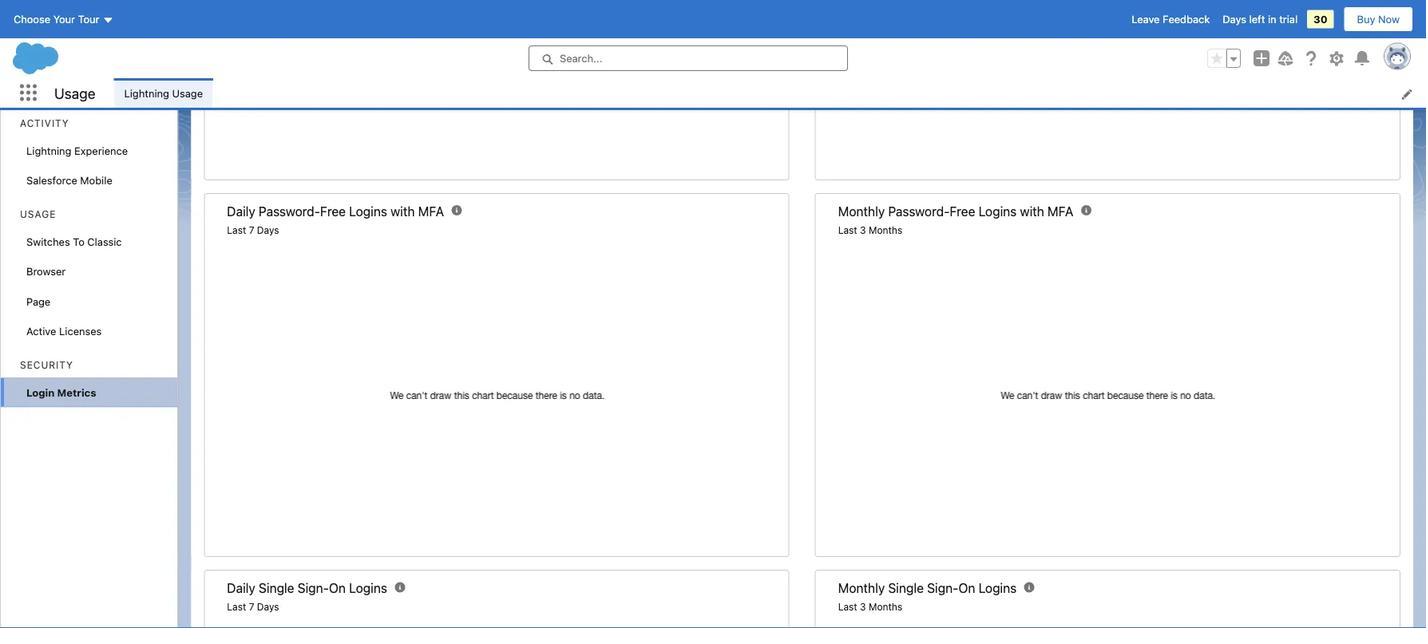 Task type: locate. For each thing, give the bounding box(es) containing it.
choose your tour button
[[13, 6, 115, 32]]

leave
[[1132, 13, 1160, 25]]

1 last 7 days from the top
[[227, 225, 279, 236]]

single
[[259, 581, 294, 596], [888, 581, 924, 596]]

choose
[[14, 13, 50, 25]]

password- for daily
[[259, 204, 320, 219]]

0 horizontal spatial lightning
[[26, 145, 71, 157]]

lightning usage list
[[115, 78, 1426, 108]]

login
[[26, 387, 55, 399]]

0 horizontal spatial sign-
[[298, 581, 329, 596]]

months
[[869, 225, 903, 236], [869, 602, 903, 613]]

2 3 from the top
[[860, 602, 866, 613]]

sign-
[[298, 581, 329, 596], [927, 581, 959, 596]]

1 with from the left
[[391, 204, 415, 219]]

1 free from the left
[[320, 204, 346, 219]]

with for monthly password-free logins with mfa
[[1020, 204, 1044, 219]]

2 vertical spatial days
[[257, 602, 279, 613]]

days for daily single sign-on logins
[[257, 602, 279, 613]]

2 password- from the left
[[888, 204, 950, 219]]

last 7 days for single
[[227, 602, 279, 613]]

sign- for monthly
[[927, 581, 959, 596]]

2 single from the left
[[888, 581, 924, 596]]

leave feedback
[[1132, 13, 1210, 25]]

buy now
[[1357, 13, 1400, 25]]

2 7 from the top
[[249, 602, 254, 613]]

1 on from the left
[[329, 581, 346, 596]]

2 last 7 days from the top
[[227, 602, 279, 613]]

group
[[1208, 49, 1241, 68]]

1 mfa from the left
[[418, 204, 444, 219]]

sign- for daily
[[298, 581, 329, 596]]

last 7 days
[[227, 225, 279, 236], [227, 602, 279, 613]]

on for daily single sign-on logins
[[329, 581, 346, 596]]

2 sign- from the left
[[927, 581, 959, 596]]

password- for monthly
[[888, 204, 950, 219]]

1 vertical spatial lightning
[[26, 145, 71, 157]]

activity
[[20, 118, 69, 129]]

3
[[860, 225, 866, 236], [860, 602, 866, 613]]

1 3 from the top
[[860, 225, 866, 236]]

free
[[320, 204, 346, 219], [950, 204, 975, 219]]

0 horizontal spatial single
[[259, 581, 294, 596]]

3 for monthly password-free logins with mfa
[[860, 225, 866, 236]]

1 months from the top
[[869, 225, 903, 236]]

lightning up experience
[[124, 87, 169, 99]]

0 horizontal spatial on
[[329, 581, 346, 596]]

1 vertical spatial months
[[869, 602, 903, 613]]

months for password-
[[869, 225, 903, 236]]

0 vertical spatial daily
[[227, 204, 255, 219]]

mfa
[[418, 204, 444, 219], [1048, 204, 1074, 219]]

1 horizontal spatial single
[[888, 581, 924, 596]]

0 horizontal spatial password-
[[259, 204, 320, 219]]

1 vertical spatial daily
[[227, 581, 255, 596]]

salesforce
[[26, 175, 77, 186]]

2 free from the left
[[950, 204, 975, 219]]

password-
[[259, 204, 320, 219], [888, 204, 950, 219]]

0 vertical spatial 3
[[860, 225, 866, 236]]

2 on from the left
[[959, 581, 975, 596]]

monthly for monthly password-free logins with mfa
[[838, 204, 885, 219]]

usage
[[54, 84, 95, 102], [172, 87, 203, 99], [20, 209, 56, 220]]

2 months from the top
[[869, 602, 903, 613]]

to
[[73, 236, 85, 248]]

monthly
[[838, 204, 885, 219], [838, 581, 885, 596]]

0 horizontal spatial with
[[391, 204, 415, 219]]

days left in trial
[[1223, 13, 1298, 25]]

1 horizontal spatial lightning
[[124, 87, 169, 99]]

free for daily
[[320, 204, 346, 219]]

free for monthly
[[950, 204, 975, 219]]

on
[[329, 581, 346, 596], [959, 581, 975, 596]]

last 3 months
[[838, 225, 903, 236], [838, 602, 903, 613]]

lightning usage
[[124, 87, 203, 99]]

logins
[[349, 204, 387, 219], [979, 204, 1017, 219], [349, 581, 387, 596], [979, 581, 1017, 596]]

licenses
[[59, 325, 102, 337]]

1 vertical spatial 3
[[860, 602, 866, 613]]

1 single from the left
[[259, 581, 294, 596]]

1 vertical spatial last 7 days
[[227, 602, 279, 613]]

2 mfa from the left
[[1048, 204, 1074, 219]]

1 vertical spatial 7
[[249, 602, 254, 613]]

1 7 from the top
[[249, 225, 254, 236]]

daily for daily single sign-on logins
[[227, 581, 255, 596]]

0 vertical spatial last 7 days
[[227, 225, 279, 236]]

2 with from the left
[[1020, 204, 1044, 219]]

2 monthly from the top
[[838, 581, 885, 596]]

1 vertical spatial last 3 months
[[838, 602, 903, 613]]

1 vertical spatial monthly
[[838, 581, 885, 596]]

last
[[227, 225, 246, 236], [838, 225, 857, 236], [227, 602, 246, 613], [838, 602, 857, 613]]

1 horizontal spatial with
[[1020, 204, 1044, 219]]

browser
[[26, 266, 66, 278]]

0 vertical spatial lightning
[[124, 87, 169, 99]]

1 monthly from the top
[[838, 204, 885, 219]]

trial
[[1280, 13, 1298, 25]]

days
[[1223, 13, 1247, 25], [257, 225, 279, 236], [257, 602, 279, 613]]

lightning down activity
[[26, 145, 71, 157]]

lightning for lightning experience
[[26, 145, 71, 157]]

2 last 3 months from the top
[[838, 602, 903, 613]]

buy now button
[[1344, 6, 1414, 32]]

0 vertical spatial monthly
[[838, 204, 885, 219]]

salesforce mobile
[[26, 175, 112, 186]]

monthly for monthly single sign-on logins
[[838, 581, 885, 596]]

1 horizontal spatial sign-
[[927, 581, 959, 596]]

with
[[391, 204, 415, 219], [1020, 204, 1044, 219]]

7
[[249, 225, 254, 236], [249, 602, 254, 613]]

0 horizontal spatial free
[[320, 204, 346, 219]]

1 vertical spatial days
[[257, 225, 279, 236]]

last 3 months for single
[[838, 602, 903, 613]]

months down monthly single sign-on logins on the right
[[869, 602, 903, 613]]

1 horizontal spatial free
[[950, 204, 975, 219]]

months down monthly password-free logins with mfa
[[869, 225, 903, 236]]

2 daily from the top
[[227, 581, 255, 596]]

1 horizontal spatial mfa
[[1048, 204, 1074, 219]]

with for daily password-free logins with mfa
[[391, 204, 415, 219]]

1 password- from the left
[[259, 204, 320, 219]]

daily
[[227, 204, 255, 219], [227, 581, 255, 596]]

lightning inside "lightning usage" link
[[124, 87, 169, 99]]

0 horizontal spatial mfa
[[418, 204, 444, 219]]

0 vertical spatial last 3 months
[[838, 225, 903, 236]]

days down daily password-free logins with mfa
[[257, 225, 279, 236]]

7 for single
[[249, 602, 254, 613]]

1 sign- from the left
[[298, 581, 329, 596]]

on for monthly single sign-on logins
[[959, 581, 975, 596]]

1 daily from the top
[[227, 204, 255, 219]]

days left left
[[1223, 13, 1247, 25]]

days for daily password-free logins with mfa
[[257, 225, 279, 236]]

months for single
[[869, 602, 903, 613]]

1 horizontal spatial password-
[[888, 204, 950, 219]]

days down daily single sign-on logins
[[257, 602, 279, 613]]

login metrics
[[26, 387, 96, 399]]

usage inside "lightning usage" link
[[172, 87, 203, 99]]

experience
[[74, 145, 128, 157]]

0 vertical spatial months
[[869, 225, 903, 236]]

switches
[[26, 236, 70, 248]]

0 vertical spatial 7
[[249, 225, 254, 236]]

tour
[[78, 13, 99, 25]]

your
[[53, 13, 75, 25]]

1 horizontal spatial on
[[959, 581, 975, 596]]

1 last 3 months from the top
[[838, 225, 903, 236]]

lightning
[[124, 87, 169, 99], [26, 145, 71, 157]]



Task type: vqa. For each thing, say whether or not it's contained in the screenshot.


Task type: describe. For each thing, give the bounding box(es) containing it.
active
[[26, 325, 56, 337]]

0 vertical spatial days
[[1223, 13, 1247, 25]]

lightning for lightning usage
[[124, 87, 169, 99]]

last 7 days for password-
[[227, 225, 279, 236]]

mobile
[[80, 175, 112, 186]]

feedback
[[1163, 13, 1210, 25]]

mfa for monthly password-free logins with mfa
[[1048, 204, 1074, 219]]

daily single sign-on logins
[[227, 581, 387, 596]]

single for daily
[[259, 581, 294, 596]]

daily password-free logins with mfa
[[227, 204, 444, 219]]

last 3 months for password-
[[838, 225, 903, 236]]

single for monthly
[[888, 581, 924, 596]]

last for monthly password-free logins with mfa
[[838, 225, 857, 236]]

3 for monthly single sign-on logins
[[860, 602, 866, 613]]

mfa for daily password-free logins with mfa
[[418, 204, 444, 219]]

search...
[[560, 52, 603, 64]]

monthly password-free logins with mfa
[[838, 204, 1074, 219]]

choose your tour
[[14, 13, 99, 25]]

lightning usage link
[[115, 78, 212, 108]]

switches to classic
[[26, 236, 122, 248]]

lightning experience
[[26, 145, 128, 157]]

monthly single sign-on logins
[[838, 581, 1017, 596]]

last for daily password-free logins with mfa
[[227, 225, 246, 236]]

metrics
[[57, 387, 96, 399]]

last for monthly single sign-on logins
[[838, 602, 857, 613]]

search... button
[[529, 46, 848, 71]]

security
[[20, 360, 73, 371]]

last for daily single sign-on logins
[[227, 602, 246, 613]]

active licenses
[[26, 325, 102, 337]]

7 for password-
[[249, 225, 254, 236]]

buy
[[1357, 13, 1376, 25]]

leave feedback link
[[1132, 13, 1210, 25]]

now
[[1378, 13, 1400, 25]]

daily for daily password-free logins with mfa
[[227, 204, 255, 219]]

in
[[1268, 13, 1277, 25]]

page
[[26, 295, 50, 307]]

classic
[[87, 236, 122, 248]]

30
[[1314, 13, 1328, 25]]

left
[[1249, 13, 1265, 25]]



